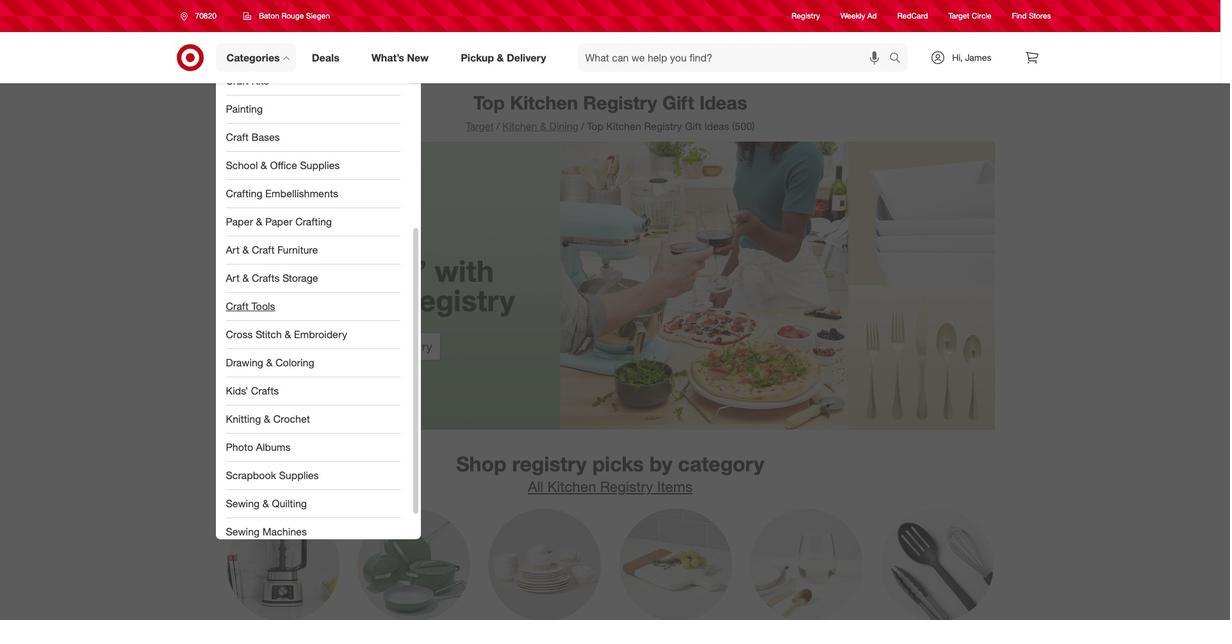 Task type: locate. For each thing, give the bounding box(es) containing it.
0 horizontal spatial top
[[474, 91, 505, 114]]

2 art from the top
[[226, 272, 240, 284]]

search
[[884, 52, 915, 65]]

2 vertical spatial target
[[352, 340, 385, 354]]

supplies down the craft bases link on the top left of the page
[[300, 159, 340, 172]]

& up the art & crafts storage
[[243, 243, 249, 256]]

1 horizontal spatial paper
[[265, 215, 293, 228]]

& for drawing & coloring
[[266, 356, 273, 369]]

ideas up the (500) on the right
[[700, 91, 748, 114]]

target left kitchen & dining link
[[466, 120, 494, 133]]

craft kits
[[226, 74, 269, 87]]

sewing & quilting
[[226, 497, 307, 510]]

craft for craft kits
[[226, 74, 249, 87]]

& left quilting
[[263, 497, 269, 510]]

& inside top kitchen registry gift ideas target / kitchen & dining / top kitchen registry gift ideas (500)
[[540, 120, 547, 133]]

coloring
[[276, 356, 315, 369]]

art up craft tools
[[226, 272, 240, 284]]

school & office supplies
[[226, 159, 340, 172]]

craft tools
[[226, 300, 275, 313]]

1 sewing from the top
[[226, 497, 260, 510]]

kids' crafts
[[226, 384, 279, 397]]

scrapbook
[[226, 469, 276, 482]]

target circle
[[949, 11, 992, 21]]

& left the 'dining'
[[540, 120, 547, 133]]

/
[[497, 120, 500, 133], [581, 120, 585, 133]]

& right drawing
[[266, 356, 273, 369]]

painting
[[226, 102, 263, 115]]

craft left kits
[[226, 74, 249, 87]]

craft
[[226, 74, 249, 87], [226, 131, 249, 143], [252, 243, 275, 256], [226, 300, 249, 313]]

knitting & crochet link
[[216, 405, 411, 434]]

craft for craft bases
[[226, 131, 249, 143]]

/ right the 'dining'
[[581, 120, 585, 133]]

registry
[[792, 11, 821, 21], [584, 91, 658, 114], [644, 120, 682, 133], [398, 282, 515, 318], [388, 340, 433, 354], [601, 478, 654, 496]]

sewing down the sewing & quilting
[[226, 525, 260, 538]]

delivery
[[507, 51, 547, 64]]

(500)
[[733, 120, 755, 133]]

photo albums link
[[216, 434, 411, 462]]

shop
[[456, 452, 507, 477]]

craft bases
[[226, 131, 280, 143]]

70820
[[195, 11, 217, 21]]

categories
[[227, 51, 280, 64]]

0 vertical spatial top
[[474, 91, 505, 114]]

target inside button
[[352, 340, 385, 354]]

paper & paper crafting link
[[216, 208, 411, 236]]

0 horizontal spatial target
[[352, 340, 385, 354]]

with
[[435, 253, 494, 289]]

craft left bases
[[226, 131, 249, 143]]

& up art & craft furniture
[[256, 215, 263, 228]]

sewing machines link
[[216, 518, 411, 547]]

registry inside the "say "i do" with wedding registry"
[[398, 282, 515, 318]]

craft up the art & crafts storage
[[252, 243, 275, 256]]

1 horizontal spatial target
[[466, 120, 494, 133]]

hi, james
[[953, 52, 992, 63]]

art up the art & crafts storage
[[226, 243, 240, 256]]

storage
[[283, 272, 318, 284]]

craft kits link
[[216, 67, 411, 95]]

all kitchen registry items link
[[528, 478, 693, 496]]

sewing
[[226, 497, 260, 510], [226, 525, 260, 538]]

paper down crafting embellishments at top left
[[265, 215, 293, 228]]

1 art from the top
[[226, 243, 240, 256]]

new
[[407, 51, 429, 64]]

rouge
[[282, 11, 304, 21]]

kitchen down registry
[[548, 478, 597, 496]]

art
[[226, 243, 240, 256], [226, 272, 240, 284]]

& right knitting
[[264, 413, 271, 425]]

sewing down scrapbook
[[226, 497, 260, 510]]

crafts up the tools
[[252, 272, 280, 284]]

embroidery
[[294, 328, 347, 341]]

0 vertical spatial target
[[949, 11, 970, 21]]

find
[[1013, 11, 1027, 21]]

0 vertical spatial gift
[[663, 91, 695, 114]]

shop registry picks by category all kitchen registry items
[[456, 452, 765, 496]]

target registry
[[352, 340, 433, 354]]

drawing & coloring link
[[216, 349, 411, 377]]

crafting down "crafting embellishments" link
[[295, 215, 332, 228]]

& right pickup
[[497, 51, 504, 64]]

circle
[[972, 11, 992, 21]]

school
[[226, 159, 258, 172]]

craft tools link
[[216, 293, 411, 321]]

couple cheers after making homemade pizzas. silverware and bowls in view. image
[[226, 142, 995, 430]]

weekly
[[841, 11, 866, 21]]

office
[[270, 159, 297, 172]]

painting link
[[216, 95, 411, 123]]

stores
[[1030, 11, 1052, 21]]

registry inside button
[[388, 340, 433, 354]]

crafting down school
[[226, 187, 263, 200]]

1 vertical spatial target
[[466, 120, 494, 133]]

target inside 'link'
[[949, 11, 970, 21]]

2 sewing from the top
[[226, 525, 260, 538]]

1 horizontal spatial /
[[581, 120, 585, 133]]

0 vertical spatial sewing
[[226, 497, 260, 510]]

sewing machines
[[226, 525, 307, 538]]

top
[[474, 91, 505, 114], [587, 120, 604, 133]]

craft left the tools
[[226, 300, 249, 313]]

art inside "art & craft furniture" link
[[226, 243, 240, 256]]

0 horizontal spatial /
[[497, 120, 500, 133]]

& for sewing & quilting
[[263, 497, 269, 510]]

gift
[[663, 91, 695, 114], [685, 120, 702, 133]]

crafts right kids'
[[251, 384, 279, 397]]

kitchen & dining link
[[503, 120, 579, 133]]

target
[[949, 11, 970, 21], [466, 120, 494, 133], [352, 340, 385, 354]]

"i
[[349, 253, 371, 289]]

kitchen right target link
[[503, 120, 538, 133]]

supplies up quilting
[[279, 469, 319, 482]]

1 horizontal spatial crafting
[[295, 215, 332, 228]]

& up craft tools
[[243, 272, 249, 284]]

kitchen inside shop registry picks by category all kitchen registry items
[[548, 478, 597, 496]]

2 horizontal spatial target
[[949, 11, 970, 21]]

tools
[[252, 300, 275, 313]]

1 vertical spatial art
[[226, 272, 240, 284]]

machines
[[263, 525, 307, 538]]

1 vertical spatial sewing
[[226, 525, 260, 538]]

registry inside shop registry picks by category all kitchen registry items
[[601, 478, 654, 496]]

0 horizontal spatial paper
[[226, 215, 253, 228]]

target inside top kitchen registry gift ideas target / kitchen & dining / top kitchen registry gift ideas (500)
[[466, 120, 494, 133]]

1 vertical spatial crafting
[[295, 215, 332, 228]]

bases
[[252, 131, 280, 143]]

stitch
[[256, 328, 282, 341]]

&
[[497, 51, 504, 64], [540, 120, 547, 133], [261, 159, 267, 172], [256, 215, 263, 228], [243, 243, 249, 256], [243, 272, 249, 284], [285, 328, 291, 341], [266, 356, 273, 369], [264, 413, 271, 425], [263, 497, 269, 510]]

0 vertical spatial crafting
[[226, 187, 263, 200]]

find stores
[[1013, 11, 1052, 21]]

2 / from the left
[[581, 120, 585, 133]]

embellishments
[[265, 187, 338, 200]]

scrapbook supplies
[[226, 469, 319, 482]]

& for school & office supplies
[[261, 159, 267, 172]]

target right embroidery
[[352, 340, 385, 354]]

paper up art & craft furniture
[[226, 215, 253, 228]]

0 horizontal spatial crafting
[[226, 187, 263, 200]]

knitting & crochet
[[226, 413, 310, 425]]

art & crafts storage
[[226, 272, 318, 284]]

photo albums
[[226, 441, 291, 454]]

target for target circle
[[949, 11, 970, 21]]

1 vertical spatial top
[[587, 120, 604, 133]]

albums
[[256, 441, 291, 454]]

siegen
[[306, 11, 330, 21]]

ideas left the (500) on the right
[[705, 120, 730, 133]]

art inside art & crafts storage link
[[226, 272, 240, 284]]

/ right target link
[[497, 120, 500, 133]]

target left circle
[[949, 11, 970, 21]]

registry
[[512, 452, 587, 477]]

top up target link
[[474, 91, 505, 114]]

top right the 'dining'
[[587, 120, 604, 133]]

ad
[[868, 11, 877, 21]]

art for art & craft furniture
[[226, 243, 240, 256]]

crafting embellishments
[[226, 187, 338, 200]]

kitchen right the 'dining'
[[607, 120, 642, 133]]

& left office
[[261, 159, 267, 172]]

target for target registry
[[352, 340, 385, 354]]

& for art & crafts storage
[[243, 272, 249, 284]]

crafting
[[226, 187, 263, 200], [295, 215, 332, 228]]

weekly ad
[[841, 11, 877, 21]]

0 vertical spatial art
[[226, 243, 240, 256]]



Task type: vqa. For each thing, say whether or not it's contained in the screenshot.
the left Paper
yes



Task type: describe. For each thing, give the bounding box(es) containing it.
0 vertical spatial crafts
[[252, 272, 280, 284]]

crochet
[[273, 413, 310, 425]]

find stores link
[[1013, 11, 1052, 22]]

crafting inside "crafting embellishments" link
[[226, 187, 263, 200]]

2 paper from the left
[[265, 215, 293, 228]]

redcard
[[898, 11, 929, 21]]

registry link
[[792, 11, 821, 22]]

drawing & coloring
[[226, 356, 315, 369]]

category
[[678, 452, 765, 477]]

james
[[966, 52, 992, 63]]

crafting embellishments link
[[216, 180, 411, 208]]

1 / from the left
[[497, 120, 500, 133]]

1 paper from the left
[[226, 215, 253, 228]]

school & office supplies link
[[216, 152, 411, 180]]

cross stitch & embroidery link
[[216, 321, 411, 349]]

art for art & crafts storage
[[226, 272, 240, 284]]

kids' crafts link
[[216, 377, 411, 405]]

& for paper & paper crafting
[[256, 215, 263, 228]]

0 vertical spatial ideas
[[700, 91, 748, 114]]

all
[[528, 478, 544, 496]]

art & crafts storage link
[[216, 264, 411, 293]]

craft bases link
[[216, 123, 411, 152]]

categories link
[[216, 44, 296, 72]]

craft for craft tools
[[226, 300, 249, 313]]

baton rouge siegen
[[259, 11, 330, 21]]

target link
[[466, 120, 494, 133]]

1 vertical spatial ideas
[[705, 120, 730, 133]]

0 vertical spatial supplies
[[300, 159, 340, 172]]

sewing & quilting link
[[216, 490, 411, 518]]

drawing
[[226, 356, 263, 369]]

redcard link
[[898, 11, 929, 22]]

1 vertical spatial supplies
[[279, 469, 319, 482]]

what's new link
[[361, 44, 445, 72]]

target circle link
[[949, 11, 992, 22]]

cross
[[226, 328, 253, 341]]

top kitchen registry gift ideas target / kitchen & dining / top kitchen registry gift ideas (500)
[[466, 91, 755, 133]]

do"
[[379, 253, 427, 289]]

1 horizontal spatial top
[[587, 120, 604, 133]]

art & craft furniture link
[[216, 236, 411, 264]]

crafting inside paper & paper crafting link
[[295, 215, 332, 228]]

weekly ad link
[[841, 11, 877, 22]]

sewing for sewing & quilting
[[226, 497, 260, 510]]

pickup & delivery link
[[450, 44, 563, 72]]

kids'
[[226, 384, 248, 397]]

1 vertical spatial gift
[[685, 120, 702, 133]]

what's
[[372, 51, 404, 64]]

art & craft furniture
[[226, 243, 318, 256]]

kitchen up kitchen & dining link
[[510, 91, 578, 114]]

wedding
[[269, 282, 390, 318]]

kits
[[252, 74, 269, 87]]

& right stitch
[[285, 328, 291, 341]]

& for pickup & delivery
[[497, 51, 504, 64]]

baton rouge siegen button
[[235, 4, 338, 28]]

70820 button
[[172, 4, 230, 28]]

furniture
[[278, 243, 318, 256]]

by
[[650, 452, 673, 477]]

photo
[[226, 441, 253, 454]]

say
[[290, 253, 341, 289]]

& for art & craft furniture
[[243, 243, 249, 256]]

knitting
[[226, 413, 261, 425]]

pickup
[[461, 51, 494, 64]]

deals link
[[301, 44, 356, 72]]

picks
[[593, 452, 644, 477]]

1 vertical spatial crafts
[[251, 384, 279, 397]]

search button
[[884, 44, 915, 74]]

target registry button
[[343, 333, 441, 361]]

paper & paper crafting
[[226, 215, 332, 228]]

What can we help you find? suggestions appear below search field
[[578, 44, 893, 72]]

quilting
[[272, 497, 307, 510]]

pickup & delivery
[[461, 51, 547, 64]]

& for knitting & crochet
[[264, 413, 271, 425]]

dining
[[550, 120, 579, 133]]

sewing for sewing machines
[[226, 525, 260, 538]]

scrapbook supplies link
[[216, 462, 411, 490]]

cross stitch & embroidery
[[226, 328, 347, 341]]



